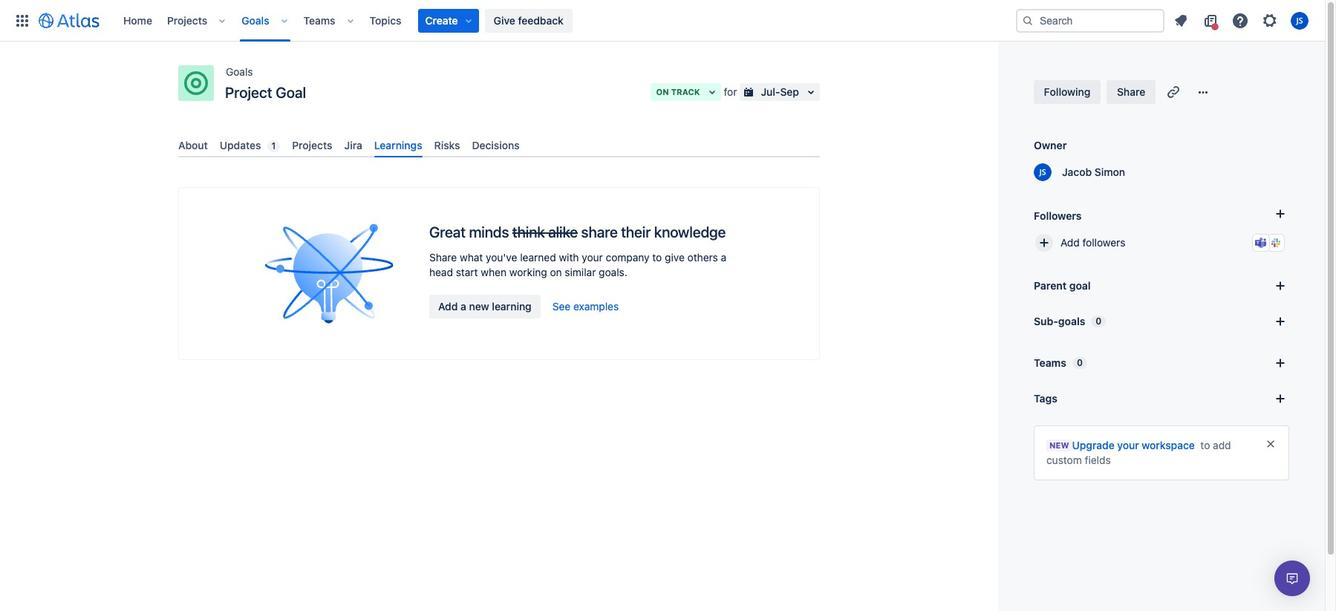Task type: vqa. For each thing, say whether or not it's contained in the screenshot.
goals at the bottom of page
yes



Task type: describe. For each thing, give the bounding box(es) containing it.
1 vertical spatial teams
[[1034, 356, 1066, 369]]

1 horizontal spatial your
[[1117, 439, 1139, 452]]

risks
[[434, 139, 460, 152]]

settings image
[[1261, 12, 1279, 29]]

share what you've learned with your company to give others a head start when working on similar goals.
[[429, 251, 726, 279]]

their
[[621, 224, 651, 241]]

owner
[[1034, 139, 1067, 152]]

jul-
[[761, 85, 780, 98]]

learnings
[[374, 139, 422, 152]]

followers
[[1083, 236, 1125, 249]]

Search field
[[1016, 9, 1165, 32]]

give feedback button
[[485, 9, 572, 32]]

alike
[[548, 224, 578, 241]]

feedback
[[518, 14, 564, 26]]

when
[[481, 266, 507, 279]]

on
[[656, 87, 669, 97]]

add team image
[[1271, 354, 1289, 372]]

jacob simon link
[[1053, 165, 1125, 180]]

0 for sub-goals
[[1096, 316, 1102, 327]]

add a new learning button
[[429, 295, 540, 319]]

project
[[225, 84, 272, 101]]

add a new learning
[[438, 300, 532, 313]]

simon
[[1095, 166, 1125, 178]]

help image
[[1231, 12, 1249, 29]]

create button
[[418, 9, 479, 32]]

projects inside top element
[[167, 14, 207, 26]]

fields
[[1085, 454, 1111, 466]]

following button
[[1034, 80, 1101, 104]]

share for share what you've learned with your company to give others a head start when working on similar goals.
[[429, 251, 457, 264]]

think
[[512, 224, 545, 241]]

give
[[494, 14, 515, 26]]

see examples
[[552, 300, 619, 313]]

examples
[[573, 300, 619, 313]]

share for share
[[1117, 85, 1145, 98]]

add for add followers
[[1061, 236, 1080, 249]]

home
[[123, 14, 152, 26]]

similar
[[565, 266, 596, 279]]

goal
[[1069, 279, 1091, 292]]

workspace
[[1142, 439, 1195, 452]]

working
[[509, 266, 547, 279]]

custom
[[1046, 454, 1082, 466]]

share
[[581, 224, 618, 241]]

new
[[1049, 440, 1069, 450]]

goals for goals project goal
[[226, 65, 253, 78]]

you've
[[486, 251, 517, 264]]

learning
[[492, 300, 532, 313]]

jul-sep button
[[740, 83, 820, 101]]

what
[[460, 251, 483, 264]]

to inside share what you've learned with your company to give others a head start when working on similar goals.
[[652, 251, 662, 264]]

notifications image
[[1172, 12, 1190, 29]]

jacob simon
[[1062, 166, 1125, 178]]

a inside share what you've learned with your company to give others a head start when working on similar goals.
[[721, 251, 726, 264]]

close banner image
[[1265, 438, 1277, 450]]

new
[[469, 300, 489, 313]]

to inside to add custom fields
[[1200, 439, 1210, 452]]

followers
[[1034, 209, 1082, 222]]

on track button
[[650, 83, 721, 101]]

see examples link
[[552, 299, 619, 314]]

create
[[425, 14, 458, 26]]

on
[[550, 266, 562, 279]]

1 horizontal spatial projects
[[292, 139, 332, 152]]

to add custom fields
[[1046, 439, 1231, 466]]

teams link
[[299, 9, 340, 32]]

0 for teams
[[1077, 357, 1083, 368]]

your inside share what you've learned with your company to give others a head start when working on similar goals.
[[582, 251, 603, 264]]

updates
[[220, 139, 261, 152]]

jira
[[344, 139, 362, 152]]

for
[[724, 85, 737, 98]]

sep
[[780, 85, 799, 98]]



Task type: locate. For each thing, give the bounding box(es) containing it.
share
[[1117, 85, 1145, 98], [429, 251, 457, 264]]

1 vertical spatial a
[[461, 300, 466, 313]]

0 down goals
[[1077, 357, 1083, 368]]

topics link
[[365, 9, 406, 32]]

0 horizontal spatial to
[[652, 251, 662, 264]]

tags
[[1034, 392, 1057, 405]]

goals inside goals project goal
[[226, 65, 253, 78]]

0 vertical spatial 0
[[1096, 316, 1102, 327]]

0 vertical spatial add
[[1061, 236, 1080, 249]]

search image
[[1022, 14, 1034, 26]]

a
[[721, 251, 726, 264], [461, 300, 466, 313]]

add tag image
[[1271, 390, 1289, 408]]

add left new
[[438, 300, 458, 313]]

jacob
[[1062, 166, 1092, 178]]

1 horizontal spatial add
[[1061, 236, 1080, 249]]

top element
[[9, 0, 1016, 41]]

projects
[[167, 14, 207, 26], [292, 139, 332, 152]]

0 vertical spatial goals link
[[237, 9, 274, 32]]

a left new
[[461, 300, 466, 313]]

your up similar at the top of the page
[[582, 251, 603, 264]]

with
[[559, 251, 579, 264]]

great minds think alike share their knowledge
[[429, 224, 726, 241]]

teams up tags
[[1034, 356, 1066, 369]]

a inside 'button'
[[461, 300, 466, 313]]

goals link up the project
[[226, 63, 253, 81]]

decisions
[[472, 139, 520, 152]]

share up the head
[[429, 251, 457, 264]]

1 vertical spatial add
[[438, 300, 458, 313]]

new upgrade your workspace
[[1049, 439, 1195, 452]]

goals up the project
[[226, 65, 253, 78]]

tab list containing about
[[172, 133, 826, 158]]

share inside button
[[1117, 85, 1145, 98]]

0 right goals
[[1096, 316, 1102, 327]]

give
[[665, 251, 685, 264]]

0 horizontal spatial add
[[438, 300, 458, 313]]

goal icon image
[[184, 71, 208, 95]]

about
[[178, 139, 208, 152]]

to left add at bottom right
[[1200, 439, 1210, 452]]

home link
[[119, 9, 157, 32]]

knowledge
[[654, 224, 726, 241]]

add
[[1061, 236, 1080, 249], [438, 300, 458, 313]]

0 horizontal spatial teams
[[303, 14, 335, 26]]

1 vertical spatial goals
[[226, 65, 253, 78]]

share right following button
[[1117, 85, 1145, 98]]

upgrade
[[1072, 439, 1115, 452]]

teams left topics at the left top of page
[[303, 14, 335, 26]]

banner containing home
[[0, 0, 1325, 42]]

add a follower image
[[1271, 205, 1289, 223]]

0 horizontal spatial your
[[582, 251, 603, 264]]

on track
[[656, 87, 700, 97]]

0 vertical spatial projects
[[167, 14, 207, 26]]

teams inside top element
[[303, 14, 335, 26]]

0 vertical spatial your
[[582, 251, 603, 264]]

goals
[[242, 14, 269, 26], [226, 65, 253, 78]]

goals
[[1058, 315, 1085, 328]]

to left give
[[652, 251, 662, 264]]

tab list
[[172, 133, 826, 158]]

0 vertical spatial teams
[[303, 14, 335, 26]]

account image
[[1291, 12, 1309, 29]]

parent goal
[[1034, 279, 1091, 292]]

others
[[687, 251, 718, 264]]

share inside share what you've learned with your company to give others a head start when working on similar goals.
[[429, 251, 457, 264]]

your
[[582, 251, 603, 264], [1117, 439, 1139, 452]]

add
[[1213, 439, 1231, 452]]

goals up goals project goal
[[242, 14, 269, 26]]

1 horizontal spatial to
[[1200, 439, 1210, 452]]

1 vertical spatial 0
[[1077, 357, 1083, 368]]

0 horizontal spatial projects
[[167, 14, 207, 26]]

1 horizontal spatial teams
[[1034, 356, 1066, 369]]

goals project goal
[[225, 65, 306, 101]]

projects right home
[[167, 14, 207, 26]]

a right others at the top right
[[721, 251, 726, 264]]

slack logo showing nan channels are connected to this goal image
[[1270, 237, 1282, 249]]

sub-goals
[[1034, 315, 1085, 328]]

see
[[552, 300, 571, 313]]

1 horizontal spatial 0
[[1096, 316, 1102, 327]]

1 vertical spatial goals link
[[226, 63, 253, 81]]

0
[[1096, 316, 1102, 327], [1077, 357, 1083, 368]]

1 horizontal spatial share
[[1117, 85, 1145, 98]]

track
[[671, 87, 700, 97]]

more icon image
[[1194, 83, 1212, 101]]

add follower image
[[1035, 234, 1053, 252]]

learned
[[520, 251, 556, 264]]

great
[[429, 224, 466, 241]]

1
[[271, 140, 276, 152]]

open intercom messenger image
[[1283, 570, 1301, 587]]

topics
[[370, 14, 401, 26]]

company
[[606, 251, 650, 264]]

1 vertical spatial projects
[[292, 139, 332, 152]]

projects right the 1
[[292, 139, 332, 152]]

add followers button
[[1028, 227, 1295, 259]]

switch to... image
[[13, 12, 31, 29]]

following
[[1044, 85, 1091, 98]]

sub-
[[1034, 315, 1058, 328]]

add for add a new learning
[[438, 300, 458, 313]]

goals for goals
[[242, 14, 269, 26]]

1 horizontal spatial a
[[721, 251, 726, 264]]

projects link
[[163, 9, 212, 32]]

1 vertical spatial your
[[1117, 439, 1139, 452]]

banner
[[0, 0, 1325, 42]]

goals link up goals project goal
[[237, 9, 274, 32]]

parent
[[1034, 279, 1067, 292]]

minds
[[469, 224, 509, 241]]

0 horizontal spatial share
[[429, 251, 457, 264]]

your right upgrade
[[1117, 439, 1139, 452]]

goals.
[[599, 266, 627, 279]]

goals link
[[237, 9, 274, 32], [226, 63, 253, 81]]

1 vertical spatial share
[[429, 251, 457, 264]]

0 horizontal spatial 0
[[1077, 357, 1083, 368]]

teams
[[303, 14, 335, 26], [1034, 356, 1066, 369]]

head
[[429, 266, 453, 279]]

msteams logo showing  channels are connected to this goal image
[[1255, 237, 1267, 249]]

to
[[652, 251, 662, 264], [1200, 439, 1210, 452]]

0 vertical spatial share
[[1117, 85, 1145, 98]]

add followers
[[1061, 236, 1125, 249]]

0 vertical spatial goals
[[242, 14, 269, 26]]

0 vertical spatial to
[[652, 251, 662, 264]]

add inside 'button'
[[438, 300, 458, 313]]

0 horizontal spatial a
[[461, 300, 466, 313]]

share button
[[1107, 80, 1156, 104]]

add right 'add follower' image
[[1061, 236, 1080, 249]]

goal
[[276, 84, 306, 101]]

1 vertical spatial to
[[1200, 439, 1210, 452]]

jacob simon button
[[1034, 163, 1125, 181]]

add inside button
[[1061, 236, 1080, 249]]

jul-sep
[[761, 85, 799, 98]]

give feedback
[[494, 14, 564, 26]]

0 vertical spatial a
[[721, 251, 726, 264]]

start
[[456, 266, 478, 279]]

goals inside top element
[[242, 14, 269, 26]]



